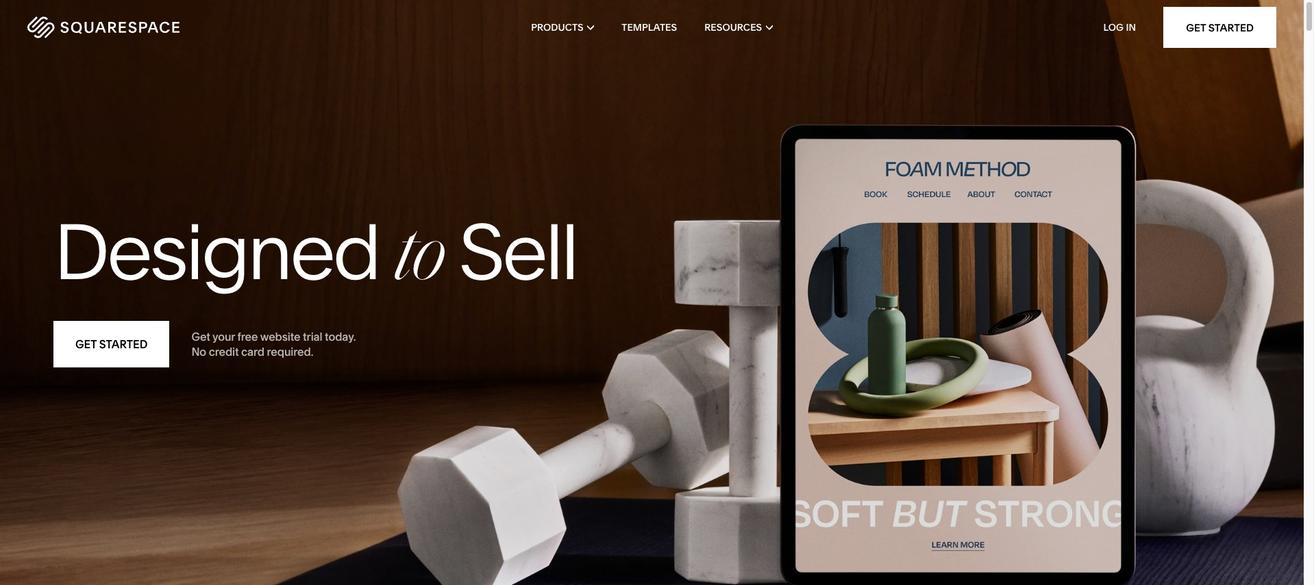 Task type: vqa. For each thing, say whether or not it's contained in the screenshot.
Back to top icon
no



Task type: locate. For each thing, give the bounding box(es) containing it.
started
[[1209, 21, 1254, 34], [99, 338, 148, 352]]

get started
[[1186, 21, 1254, 34], [75, 338, 148, 352]]

2 horizontal spatial get
[[1186, 21, 1206, 34]]

0 vertical spatial get started
[[1186, 21, 1254, 34]]

squarespace logo image
[[27, 16, 180, 38]]

free
[[237, 330, 258, 344]]

get started for top get started link
[[1186, 21, 1254, 34]]

get
[[1186, 21, 1206, 34], [191, 330, 210, 344], [75, 338, 97, 352]]

0 horizontal spatial get started
[[75, 338, 148, 352]]

resources
[[705, 21, 762, 34]]

1 vertical spatial started
[[99, 338, 148, 352]]

0 horizontal spatial get started link
[[53, 321, 170, 368]]

1 horizontal spatial get
[[191, 330, 210, 344]]

1 vertical spatial get started
[[75, 338, 148, 352]]

1 horizontal spatial get started link
[[1164, 7, 1277, 48]]

website
[[260, 330, 301, 344]]

sell
[[459, 205, 577, 299]]

1 horizontal spatial get started
[[1186, 21, 1254, 34]]

today.
[[325, 330, 356, 344]]

templates link
[[622, 0, 677, 55]]

get inside "get your free website trial today. no credit card required."
[[191, 330, 210, 344]]

log             in link
[[1104, 21, 1136, 34]]

0 horizontal spatial get
[[75, 338, 97, 352]]

1 vertical spatial get started link
[[53, 321, 170, 368]]

to
[[395, 222, 443, 299]]

get started for bottom get started link
[[75, 338, 148, 352]]

get started link
[[1164, 7, 1277, 48], [53, 321, 170, 368]]

1 horizontal spatial started
[[1209, 21, 1254, 34]]



Task type: describe. For each thing, give the bounding box(es) containing it.
credit
[[209, 345, 239, 359]]

designed to sell
[[53, 205, 577, 299]]

0 vertical spatial get started link
[[1164, 7, 1277, 48]]

get for bottom get started link
[[75, 338, 97, 352]]

0 horizontal spatial started
[[99, 338, 148, 352]]

products button
[[531, 0, 594, 55]]

card
[[241, 345, 264, 359]]

get your free website trial today. no credit card required.
[[191, 330, 356, 359]]

no
[[191, 345, 206, 359]]

resources button
[[705, 0, 773, 55]]

templates
[[622, 21, 677, 34]]

0 vertical spatial started
[[1209, 21, 1254, 34]]

squarespace logo link
[[27, 16, 277, 38]]

log
[[1104, 21, 1124, 34]]

trial
[[303, 330, 322, 344]]

in
[[1126, 21, 1136, 34]]

products
[[531, 21, 584, 34]]

required.
[[267, 345, 313, 359]]

log             in
[[1104, 21, 1136, 34]]

your
[[212, 330, 235, 344]]

get for top get started link
[[1186, 21, 1206, 34]]

designed
[[53, 205, 379, 299]]



